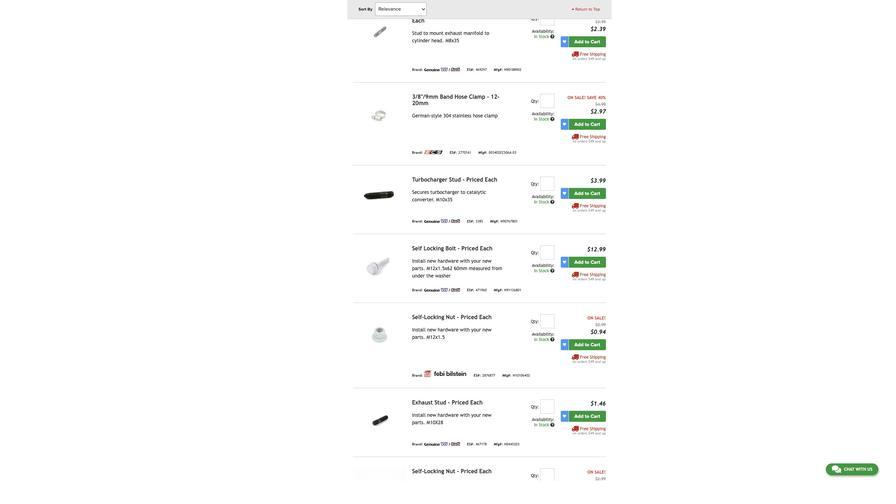 Task type: vqa. For each thing, say whether or not it's contained in the screenshot.


Task type: describe. For each thing, give the bounding box(es) containing it.
turbocharger
[[431, 190, 460, 195]]

in for 3/8"/9mm band hose clamp - 12- 20mm
[[534, 117, 538, 122]]

install for self
[[412, 258, 426, 264]]

bolt
[[446, 245, 456, 252]]

with for bolt
[[460, 258, 470, 264]]

add to cart for exhaust manifold stud - priced each
[[575, 39, 601, 45]]

on sale!                         save 40% $4.99 $2.97
[[568, 95, 606, 115]]

2 shipping from the top
[[590, 134, 606, 139]]

mfg#: for exhaust stud - priced each
[[494, 443, 503, 447]]

$1.46
[[591, 401, 606, 408]]

2 $49 from the top
[[589, 139, 595, 143]]

with for -
[[460, 413, 470, 418]]

es#2876877 - n10106402 - self-locking nut - priced each - install new hardware with your new parts. m12x1.5 - febi - audi volkswagen image
[[353, 315, 407, 355]]

washer
[[436, 273, 451, 279]]

top
[[594, 7, 601, 12]]

manifold
[[464, 30, 484, 36]]

stud to mount exhaust manifold to cylinder head. m8x35
[[412, 30, 490, 43]]

availability: for exhaust manifold stud - priced each
[[532, 29, 555, 34]]

ecs - corporate logo image
[[425, 150, 443, 154]]

manifold
[[435, 11, 457, 18]]

1 vertical spatial $3.99
[[591, 178, 606, 184]]

chat with us
[[845, 468, 873, 473]]

$0.94
[[591, 329, 606, 336]]

stock for self locking bolt - priced each
[[539, 269, 550, 274]]

5 shipping from the top
[[590, 355, 606, 360]]

question circle image for exhaust manifold stud - priced each
[[551, 35, 555, 39]]

m8x35
[[446, 38, 460, 43]]

on for exhaust stud - priced each
[[573, 432, 577, 436]]

shipping for turbocharger stud - priced each
[[590, 204, 606, 209]]

brand: for 3/8"/9mm band hose clamp - 12- 20mm
[[412, 151, 423, 155]]

exhaust manifold stud - priced each link
[[412, 11, 493, 24]]

turbocharger stud - priced each
[[412, 177, 498, 183]]

with inside chat with us link
[[856, 468, 867, 473]]

3/8"/9mm band hose clamp - 12- 20mm link
[[412, 94, 500, 107]]

head.
[[432, 38, 444, 43]]

5 up from the top
[[602, 360, 606, 364]]

shipping for exhaust stud - priced each
[[590, 427, 606, 432]]

60mm
[[454, 266, 468, 272]]

comments image
[[833, 466, 842, 474]]

stock for 3/8"/9mm band hose clamp - 12- 20mm
[[539, 117, 550, 122]]

2 up from the top
[[602, 139, 606, 143]]

turbocharger stud - priced each link
[[412, 177, 498, 183]]

qty: for exhaust stud - priced each
[[531, 405, 540, 410]]

cart for self locking bolt - priced each
[[591, 260, 601, 266]]

mount
[[430, 30, 444, 36]]

german-style 304 stainless hose clamp
[[412, 113, 498, 119]]

converter.
[[412, 197, 435, 203]]

parts. for self-
[[412, 335, 426, 340]]

from
[[492, 266, 503, 272]]

5 on from the top
[[573, 360, 577, 364]]

add to cart for self locking bolt - priced each
[[575, 260, 601, 266]]

3/8"/9mm
[[412, 94, 439, 100]]

2 vertical spatial on
[[588, 470, 594, 475]]

12-
[[491, 94, 500, 100]]

free for exhaust manifold stud - priced each
[[581, 52, 589, 57]]

hardware for bolt
[[438, 258, 459, 264]]

add to cart button for self locking bolt - priced each
[[569, 257, 606, 268]]

exhaust manifold stud - priced each
[[412, 11, 493, 24]]

5 free from the top
[[581, 355, 589, 360]]

your for exhaust stud - priced each
[[472, 413, 481, 418]]

to inside secures turbocharger to catalytic converter. m10x35
[[461, 190, 466, 195]]

orders for turbocharger stud - priced each
[[578, 209, 588, 213]]

5 add to cart from the top
[[575, 342, 601, 348]]

2 add to wish list image from the top
[[563, 343, 567, 347]]

on sale! $0.99 $0.94
[[588, 316, 606, 336]]

sort by
[[359, 7, 373, 12]]

$12.99
[[588, 246, 606, 253]]

on for $0.94
[[588, 316, 594, 321]]

return
[[576, 7, 588, 12]]

free for self locking bolt - priced each
[[581, 273, 589, 278]]

2 free from the top
[[581, 134, 589, 139]]

2 vertical spatial locking
[[424, 469, 445, 475]]

es#: 2876877
[[474, 374, 496, 378]]

clamp
[[469, 94, 486, 100]]

es#: 471960
[[467, 289, 487, 293]]

n90188902
[[505, 68, 522, 72]]

locking for $12.99
[[424, 245, 444, 252]]

469297
[[476, 68, 487, 72]]

priced for es#251523 - n90085001 - self-locking nut - priced each - install new hardware with your new parts. m8 - febi - audi bmw volkswagen image
[[461, 469, 478, 475]]

2876877
[[483, 374, 496, 378]]

$49 for self locking bolt - priced each
[[589, 278, 595, 281]]

install new hardware with your new parts. m12x1.5x62 60mm measured from under the washer
[[412, 258, 503, 279]]

qty: for self-locking nut - priced each
[[531, 320, 540, 325]]

free for exhaust stud - priced each
[[581, 427, 589, 432]]

mfg#: n10106402
[[503, 374, 530, 378]]

471960
[[476, 289, 487, 293]]

in stock for self locking bolt - priced each
[[534, 269, 551, 274]]

es#: 3385
[[467, 220, 483, 224]]

genuine volkswagen audi - corporate logo image for exhaust manifold stud - priced each
[[425, 68, 460, 71]]

7 qty: from the top
[[531, 474, 540, 479]]

5 add from the top
[[575, 342, 584, 348]]

install for exhaust
[[412, 413, 426, 418]]

add for exhaust manifold stud - priced each
[[575, 39, 584, 45]]

es#: 2770161
[[450, 151, 472, 155]]

mfg#: for self locking bolt - priced each
[[494, 289, 503, 293]]

install for self-
[[412, 327, 426, 333]]

03
[[513, 151, 517, 155]]

m12x1.5x62
[[427, 266, 453, 272]]

es#467178 - n0445203 - exhaust stud - priced each - install new hardware with your new parts. m10x28 - genuine volkswagen audi - audi volkswagen image
[[353, 400, 407, 440]]

brand: for self locking bolt - priced each
[[412, 289, 423, 293]]

sale! for $0.94
[[595, 316, 606, 321]]

2 orders from the top
[[578, 139, 588, 143]]

style
[[432, 113, 442, 119]]

es#: 467178
[[467, 443, 487, 447]]

availability: for self locking bolt - priced each
[[532, 263, 555, 268]]

the
[[427, 273, 434, 279]]

caret up image
[[572, 7, 575, 11]]

nut for on sale!
[[446, 469, 456, 475]]

20mm
[[412, 100, 429, 107]]

chat with us link
[[826, 464, 879, 476]]

on for turbocharger stud - priced each
[[573, 209, 577, 213]]

$0.99
[[596, 323, 606, 328]]

m10x35
[[437, 197, 453, 203]]

hose
[[455, 94, 468, 100]]

2 and from the top
[[596, 139, 601, 143]]

stud up turbocharger
[[450, 177, 461, 183]]

in stock for exhaust manifold stud - priced each
[[534, 34, 551, 39]]

on for $2.97
[[568, 95, 574, 100]]

return to top
[[575, 7, 601, 12]]

self-locking nut - priced each link for brand:
[[412, 314, 492, 321]]

$2.39
[[591, 26, 606, 32]]

mfg#: n0445203
[[494, 443, 520, 447]]

stock for exhaust manifold stud - priced each
[[539, 34, 550, 39]]

turbocharger
[[412, 177, 448, 183]]

febi - corporate logo image
[[425, 371, 467, 377]]

measured
[[469, 266, 491, 272]]

availability: for self-locking nut - priced each
[[532, 332, 555, 337]]

m10x28
[[427, 420, 444, 426]]

qty: for exhaust manifold stud - priced each
[[531, 16, 540, 21]]

$49 for exhaust stud - priced each
[[589, 432, 595, 436]]

genuine volkswagen audi - corporate logo image for turbocharger stud - priced each
[[425, 220, 460, 223]]

304
[[444, 113, 451, 119]]

on sale!
[[588, 470, 606, 475]]

priced for es#2876877 - n10106402 - self-locking nut - priced each - install new hardware with your new parts. m12x1.5 - febi - audi volkswagen "image"
[[461, 314, 478, 321]]

$2.97
[[591, 108, 606, 115]]

2 add from the top
[[575, 121, 584, 127]]

exhaust stud - priced each link
[[412, 400, 483, 406]]

availability: for turbocharger stud - priced each
[[532, 195, 555, 199]]

2 cart from the top
[[591, 121, 601, 127]]

up for exhaust stud - priced each
[[602, 432, 606, 436]]

orders for exhaust manifold stud - priced each
[[578, 57, 588, 61]]

mfg#: for self-locking nut - priced each
[[503, 374, 512, 378]]

mfg#: n90188902
[[494, 68, 522, 72]]

question circle image for 3/8"/9mm band hose clamp - 12- 20mm
[[551, 117, 555, 121]]

question circle image for exhaust stud - priced each
[[551, 423, 555, 428]]

40% inside "on sale!                         save 40% $4.99 $2.97"
[[598, 95, 606, 100]]

secures turbocharger to catalytic converter. m10x35
[[412, 190, 486, 203]]

m12x1.5
[[427, 335, 445, 340]]

2 on from the top
[[573, 139, 577, 143]]

2770161
[[459, 151, 472, 155]]

- inside exhaust manifold stud - priced each
[[473, 11, 475, 18]]

parts. for exhaust
[[412, 420, 426, 426]]

in stock for exhaust stud - priced each
[[534, 423, 551, 428]]

cart for exhaust manifold stud - priced each
[[591, 39, 601, 45]]

- inside 3/8"/9mm band hose clamp - 12- 20mm
[[487, 94, 489, 100]]

self-locking nut - priced each link for on sale!
[[412, 469, 492, 475]]

3385
[[476, 220, 483, 224]]

5 orders from the top
[[578, 360, 588, 364]]

hose
[[473, 113, 483, 119]]

secures
[[412, 190, 429, 195]]

under
[[412, 273, 425, 279]]

exhaust
[[445, 30, 463, 36]]

stainless
[[453, 113, 472, 119]]

5 free shipping on orders $49 and up from the top
[[573, 355, 606, 364]]

self
[[412, 245, 422, 252]]

in stock for self-locking nut - priced each
[[534, 338, 551, 343]]

3/8"/9mm band hose clamp - 12- 20mm
[[412, 94, 500, 107]]



Task type: locate. For each thing, give the bounding box(es) containing it.
hardware inside the install new hardware with your new parts. m12x1.5
[[438, 327, 459, 333]]

6 shipping from the top
[[590, 427, 606, 432]]

add to cart for exhaust stud - priced each
[[575, 414, 601, 420]]

stud inside exhaust manifold stud - priced each
[[459, 11, 471, 18]]

2 vertical spatial parts.
[[412, 420, 426, 426]]

3 orders from the top
[[578, 209, 588, 213]]

and for turbocharger stud - priced each
[[596, 209, 601, 213]]

1 vertical spatial self-
[[412, 469, 424, 475]]

40% off msrp $3.99 $2.39
[[580, 13, 606, 32]]

1 vertical spatial exhaust
[[412, 400, 433, 406]]

467178
[[476, 443, 487, 447]]

es#: left 467178
[[467, 443, 475, 447]]

5 stock from the top
[[539, 338, 550, 343]]

4 question circle image from the top
[[551, 423, 555, 428]]

2 vertical spatial sale!
[[595, 470, 606, 475]]

0 vertical spatial exhaust
[[412, 11, 433, 18]]

mfg#:
[[494, 68, 503, 72], [479, 151, 488, 155], [491, 220, 500, 224], [494, 289, 503, 293], [503, 374, 512, 378], [494, 443, 503, 447]]

add for turbocharger stud - priced each
[[575, 191, 584, 197]]

hardware inside install new hardware with your new parts. m12x1.5x62 60mm measured from under the washer
[[438, 258, 459, 264]]

1 exhaust from the top
[[412, 11, 433, 18]]

es#2770161 - 003402ecs06a-03 - 3/8"/9mm band hose clamp - 12-20mm - german-style 304 stainless hose clamp - ecs - audi bmw volkswagen mercedes benz mini porsche image
[[353, 94, 407, 134]]

n10106402
[[513, 374, 530, 378]]

add to wish list image for self locking bolt - priced each
[[563, 261, 567, 264]]

stud up cylinder
[[412, 30, 422, 36]]

us
[[868, 468, 873, 473]]

each inside exhaust manifold stud - priced each
[[412, 17, 425, 24]]

3 $49 from the top
[[589, 209, 595, 213]]

mfg#: for exhaust manifold stud - priced each
[[494, 68, 503, 72]]

exhaust inside exhaust manifold stud - priced each
[[412, 11, 433, 18]]

3 add to wish list image from the top
[[563, 261, 567, 264]]

genuine volkswagen audi - corporate logo image
[[425, 68, 460, 71], [425, 220, 460, 223], [425, 288, 460, 292], [425, 443, 460, 446]]

1 vertical spatial install
[[412, 327, 426, 333]]

shipping
[[590, 52, 606, 57], [590, 134, 606, 139], [590, 204, 606, 209], [590, 273, 606, 278], [590, 355, 606, 360], [590, 427, 606, 432]]

orders
[[578, 57, 588, 61], [578, 139, 588, 143], [578, 209, 588, 213], [578, 278, 588, 281], [578, 360, 588, 364], [578, 432, 588, 436]]

each for "exhaust manifold stud - priced each" link
[[412, 17, 425, 24]]

in for turbocharger stud - priced each
[[534, 200, 538, 205]]

1 vertical spatial self-locking nut - priced each link
[[412, 469, 492, 475]]

to
[[589, 7, 593, 12], [424, 30, 428, 36], [485, 30, 490, 36], [585, 39, 590, 45], [585, 121, 590, 127], [461, 190, 466, 195], [585, 191, 590, 197], [585, 260, 590, 266], [585, 342, 590, 348], [585, 414, 590, 420]]

1 self-locking nut - priced each link from the top
[[412, 314, 492, 321]]

0 vertical spatial nut
[[446, 314, 456, 321]]

1 vertical spatial locking
[[424, 314, 445, 321]]

4 add from the top
[[575, 260, 584, 266]]

genuine volkswagen audi - corporate logo image down the 'washer' at the bottom
[[425, 288, 460, 292]]

5 qty: from the top
[[531, 320, 540, 325]]

with for nut
[[460, 327, 470, 333]]

in stock for 3/8"/9mm band hose clamp - 12- 20mm
[[534, 117, 551, 122]]

4 on from the top
[[573, 278, 577, 281]]

brand:
[[412, 68, 423, 72], [412, 151, 423, 155], [412, 220, 423, 224], [412, 289, 423, 293], [412, 374, 423, 378], [412, 443, 423, 447]]

stock
[[539, 34, 550, 39], [539, 117, 550, 122], [539, 200, 550, 205], [539, 269, 550, 274], [539, 338, 550, 343], [539, 423, 550, 428]]

up for exhaust manifold stud - priced each
[[602, 57, 606, 61]]

mfg#: left n10106402
[[503, 374, 512, 378]]

and
[[596, 57, 601, 61], [596, 139, 601, 143], [596, 209, 601, 213], [596, 278, 601, 281], [596, 360, 601, 364], [596, 432, 601, 436]]

save
[[588, 95, 597, 100]]

cart
[[591, 39, 601, 45], [591, 121, 601, 127], [591, 191, 601, 197], [591, 260, 601, 266], [591, 342, 601, 348], [591, 414, 601, 420]]

3 on from the top
[[573, 209, 577, 213]]

es#: for turbocharger stud - priced each
[[467, 220, 475, 224]]

1 vertical spatial hardware
[[438, 327, 459, 333]]

each down es#: 2876877
[[471, 400, 483, 406]]

stock for turbocharger stud - priced each
[[539, 200, 550, 205]]

free shipping on orders $49 and up for self locking bolt - priced each
[[573, 273, 606, 281]]

self-locking nut - priced each link
[[412, 314, 492, 321], [412, 469, 492, 475]]

parts.
[[412, 266, 426, 272], [412, 335, 426, 340], [412, 420, 426, 426]]

0 vertical spatial 40%
[[580, 13, 587, 18]]

each up catalytic
[[485, 177, 498, 183]]

stock for exhaust stud - priced each
[[539, 423, 550, 428]]

1 vertical spatial on
[[588, 316, 594, 321]]

$49 for exhaust manifold stud - priced each
[[589, 57, 595, 61]]

$3.99 inside 40% off msrp $3.99 $2.39
[[596, 19, 606, 24]]

4 brand: from the top
[[412, 289, 423, 293]]

4 and from the top
[[596, 278, 601, 281]]

5 add to cart button from the top
[[569, 340, 606, 351]]

orders for exhaust stud - priced each
[[578, 432, 588, 436]]

1 and from the top
[[596, 57, 601, 61]]

self-
[[412, 314, 424, 321], [412, 469, 424, 475]]

hardware up 'm12x1.5x62'
[[438, 258, 459, 264]]

up
[[602, 57, 606, 61], [602, 139, 606, 143], [602, 209, 606, 213], [602, 278, 606, 281], [602, 360, 606, 364], [602, 432, 606, 436]]

1 cart from the top
[[591, 39, 601, 45]]

on inside 'on sale! $0.99 $0.94'
[[588, 316, 594, 321]]

es#469297 - n90188902 - exhaust manifold stud - priced each  - stud to mount exhaust manifold to cylinder head. m8x35 - genuine volkswagen audi - audi volkswagen image
[[353, 11, 407, 51]]

3 your from the top
[[472, 413, 481, 418]]

msrp
[[595, 13, 605, 18]]

3 in stock from the top
[[534, 200, 551, 205]]

sale!
[[575, 95, 586, 100], [595, 316, 606, 321], [595, 470, 606, 475]]

n90767801
[[501, 220, 518, 224]]

6 cart from the top
[[591, 414, 601, 420]]

question circle image
[[551, 35, 555, 39], [551, 117, 555, 121], [551, 200, 555, 204], [551, 423, 555, 428]]

3 and from the top
[[596, 209, 601, 213]]

add to wish list image for $1.46
[[563, 415, 567, 419]]

install inside install new hardware with your new parts. m10x28
[[412, 413, 426, 418]]

add for self locking bolt - priced each
[[575, 260, 584, 266]]

mfg#: 003402ecs06a-03
[[479, 151, 517, 155]]

es#: left the '471960'
[[467, 289, 475, 293]]

hardware for nut
[[438, 327, 459, 333]]

priced
[[476, 11, 493, 18], [467, 177, 484, 183], [462, 245, 479, 252], [461, 314, 478, 321], [452, 400, 469, 406], [461, 469, 478, 475]]

6 add from the top
[[575, 414, 584, 420]]

1 vertical spatial add to wish list image
[[563, 343, 567, 347]]

es#: left 469297 at the right top of the page
[[467, 68, 475, 72]]

2 self- from the top
[[412, 469, 424, 475]]

stud right manifold
[[459, 11, 471, 18]]

question circle image
[[551, 269, 555, 273], [551, 338, 555, 342]]

0 horizontal spatial 40%
[[580, 13, 587, 18]]

40%
[[580, 13, 587, 18], [598, 95, 606, 100]]

add to cart button for exhaust manifold stud - priced each
[[569, 36, 606, 47]]

n0445203
[[505, 443, 520, 447]]

mfg#: for 3/8"/9mm band hose clamp - 12- 20mm
[[479, 151, 488, 155]]

sort
[[359, 7, 367, 12]]

0 vertical spatial your
[[472, 258, 481, 264]]

priced up manifold
[[476, 11, 493, 18]]

each for self-locking nut - priced each link associated with brand:
[[480, 314, 492, 321]]

1 add to cart from the top
[[575, 39, 601, 45]]

with inside install new hardware with your new parts. m12x1.5x62 60mm measured from under the washer
[[460, 258, 470, 264]]

es#: left "2770161"
[[450, 151, 457, 155]]

add to cart button for exhaust stud - priced each
[[569, 411, 606, 422]]

5 in stock from the top
[[534, 338, 551, 343]]

1 vertical spatial parts.
[[412, 335, 426, 340]]

mfg#: left n91126801
[[494, 289, 503, 293]]

free shipping on orders $49 and up for exhaust manifold stud - priced each
[[573, 52, 606, 61]]

availability: for 3/8"/9mm band hose clamp - 12- 20mm
[[532, 112, 555, 116]]

add to cart for turbocharger stud - priced each
[[575, 191, 601, 197]]

each up cylinder
[[412, 17, 425, 24]]

40% down return
[[580, 13, 587, 18]]

qty: for 3/8"/9mm band hose clamp - 12- 20mm
[[531, 99, 540, 104]]

3 add from the top
[[575, 191, 584, 197]]

hardware inside install new hardware with your new parts. m10x28
[[438, 413, 459, 418]]

in for exhaust stud - priced each
[[534, 423, 538, 428]]

1 vertical spatial question circle image
[[551, 338, 555, 342]]

with inside install new hardware with your new parts. m10x28
[[460, 413, 470, 418]]

0 vertical spatial hardware
[[438, 258, 459, 264]]

priced up catalytic
[[467, 177, 484, 183]]

add to wish list image for $3.99
[[563, 192, 567, 195]]

each down the '471960'
[[480, 314, 492, 321]]

es#: for exhaust manifold stud - priced each
[[467, 68, 475, 72]]

new
[[427, 258, 437, 264], [483, 258, 492, 264], [427, 327, 437, 333], [483, 327, 492, 333], [427, 413, 437, 418], [483, 413, 492, 418]]

0 vertical spatial self-locking nut - priced each
[[412, 314, 492, 321]]

1 orders from the top
[[578, 57, 588, 61]]

up for turbocharger stud - priced each
[[602, 209, 606, 213]]

each
[[412, 17, 425, 24], [485, 177, 498, 183], [480, 245, 493, 252], [480, 314, 492, 321], [471, 400, 483, 406], [480, 469, 492, 475]]

self- for on sale!
[[412, 469, 424, 475]]

6 orders from the top
[[578, 432, 588, 436]]

your inside the install new hardware with your new parts. m12x1.5
[[472, 327, 481, 333]]

install inside install new hardware with your new parts. m12x1.5x62 60mm measured from under the washer
[[412, 258, 426, 264]]

sale! for $2.97
[[575, 95, 586, 100]]

1 vertical spatial nut
[[446, 469, 456, 475]]

2 genuine volkswagen audi - corporate logo image from the top
[[425, 220, 460, 223]]

install new hardware with your new parts. m12x1.5
[[412, 327, 492, 340]]

2 self-locking nut - priced each from the top
[[412, 469, 492, 475]]

es#: for 3/8"/9mm band hose clamp - 12- 20mm
[[450, 151, 457, 155]]

4 up from the top
[[602, 278, 606, 281]]

1 horizontal spatial 40%
[[598, 95, 606, 100]]

2 stock from the top
[[539, 117, 550, 122]]

1 qty: from the top
[[531, 16, 540, 21]]

in
[[534, 34, 538, 39], [534, 117, 538, 122], [534, 200, 538, 205], [534, 269, 538, 274], [534, 338, 538, 343], [534, 423, 538, 428]]

5 $49 from the top
[[589, 360, 595, 364]]

3 cart from the top
[[591, 191, 601, 197]]

3 question circle image from the top
[[551, 200, 555, 204]]

2 question circle image from the top
[[551, 117, 555, 121]]

question circle image for on sale!
[[551, 338, 555, 342]]

self locking bolt - priced each link
[[412, 245, 493, 252]]

es#471960 - n91126801 - self locking bolt - priced each - install new hardware with your new parts. m12x1.5x62
60mm measured from under the washer - genuine volkswagen audi - audi image
[[353, 246, 407, 286]]

your for self-locking nut - priced each
[[472, 327, 481, 333]]

add for exhaust stud - priced each
[[575, 414, 584, 420]]

free for turbocharger stud - priced each
[[581, 204, 589, 209]]

and for exhaust manifold stud - priced each
[[596, 57, 601, 61]]

2 question circle image from the top
[[551, 338, 555, 342]]

on for exhaust manifold stud - priced each
[[573, 57, 577, 61]]

0 vertical spatial add to wish list image
[[563, 192, 567, 195]]

es#: for exhaust stud - priced each
[[467, 443, 475, 447]]

cylinder
[[412, 38, 430, 43]]

add to cart button for turbocharger stud - priced each
[[569, 188, 606, 199]]

up for self locking bolt - priced each
[[602, 278, 606, 281]]

003402ecs06a-
[[489, 151, 513, 155]]

band
[[440, 94, 453, 100]]

your
[[472, 258, 481, 264], [472, 327, 481, 333], [472, 413, 481, 418]]

and for self locking bolt - priced each
[[596, 278, 601, 281]]

hardware up m12x1.5
[[438, 327, 459, 333]]

question circle image for turbocharger stud - priced each
[[551, 200, 555, 204]]

stud up install new hardware with your new parts. m10x28
[[435, 400, 447, 406]]

1 free shipping on orders $49 and up from the top
[[573, 52, 606, 61]]

6 brand: from the top
[[412, 443, 423, 447]]

orders for self locking bolt - priced each
[[578, 278, 588, 281]]

3 brand: from the top
[[412, 220, 423, 224]]

self-locking nut - priced each
[[412, 314, 492, 321], [412, 469, 492, 475]]

parts. inside install new hardware with your new parts. m12x1.5x62 60mm measured from under the washer
[[412, 266, 426, 272]]

3 add to wish list image from the top
[[563, 415, 567, 419]]

priced for es#469297 - n90188902 - exhaust manifold stud - priced each  - stud to mount exhaust manifold to cylinder head. m8x35 - genuine volkswagen audi - audi volkswagen image
[[476, 11, 493, 18]]

6 and from the top
[[596, 432, 601, 436]]

priced inside exhaust manifold stud - priced each
[[476, 11, 493, 18]]

3 add to cart button from the top
[[569, 188, 606, 199]]

1 hardware from the top
[[438, 258, 459, 264]]

1 add from the top
[[575, 39, 584, 45]]

0 vertical spatial add to wish list image
[[563, 40, 567, 44]]

2 add to cart button from the top
[[569, 119, 606, 130]]

qty: for self locking bolt - priced each
[[531, 251, 540, 256]]

brand: for exhaust stud - priced each
[[412, 443, 423, 447]]

sale! inside "on sale!                         save 40% $4.99 $2.97"
[[575, 95, 586, 100]]

parts. left m12x1.5
[[412, 335, 426, 340]]

2 vertical spatial install
[[412, 413, 426, 418]]

mfg#: left "n90767801"
[[491, 220, 500, 224]]

in stock
[[534, 34, 551, 39], [534, 117, 551, 122], [534, 200, 551, 205], [534, 269, 551, 274], [534, 338, 551, 343], [534, 423, 551, 428]]

4 orders from the top
[[578, 278, 588, 281]]

es#:
[[467, 68, 475, 72], [450, 151, 457, 155], [467, 220, 475, 224], [467, 289, 475, 293], [474, 374, 481, 378], [467, 443, 475, 447]]

stud inside stud to mount exhaust manifold to cylinder head. m8x35
[[412, 30, 422, 36]]

0 vertical spatial install
[[412, 258, 426, 264]]

install new hardware with your new parts. m10x28
[[412, 413, 492, 426]]

on
[[568, 95, 574, 100], [588, 316, 594, 321], [588, 470, 594, 475]]

1 free from the top
[[581, 52, 589, 57]]

4 genuine volkswagen audi - corporate logo image from the top
[[425, 443, 460, 446]]

2 vertical spatial add to wish list image
[[563, 261, 567, 264]]

parts. left 'm10x28'
[[412, 420, 426, 426]]

0 vertical spatial on
[[568, 95, 574, 100]]

es#: left 3385
[[467, 220, 475, 224]]

2 brand: from the top
[[412, 151, 423, 155]]

1 vertical spatial sale!
[[595, 316, 606, 321]]

1 stock from the top
[[539, 34, 550, 39]]

chat
[[845, 468, 855, 473]]

1 add to cart button from the top
[[569, 36, 606, 47]]

2 nut from the top
[[446, 469, 456, 475]]

0 vertical spatial self-
[[412, 314, 424, 321]]

2 vertical spatial your
[[472, 413, 481, 418]]

on inside "on sale!                         save 40% $4.99 $2.97"
[[568, 95, 574, 100]]

exhaust left manifold
[[412, 11, 433, 18]]

exhaust for exhaust stud - priced each
[[412, 400, 433, 406]]

mfg#: n91126801
[[494, 289, 522, 293]]

priced for es#471960 - n91126801 - self locking bolt - priced each - install new hardware with your new parts. m12x1.5x62
60mm measured from under the washer - genuine volkswagen audi - audi 'image'
[[462, 245, 479, 252]]

exhaust for exhaust manifold stud - priced each
[[412, 11, 433, 18]]

2 qty: from the top
[[531, 99, 540, 104]]

hardware down exhaust stud - priced each link
[[438, 413, 459, 418]]

0 vertical spatial locking
[[424, 245, 444, 252]]

4 in from the top
[[534, 269, 538, 274]]

0 vertical spatial $3.99
[[596, 19, 606, 24]]

5 cart from the top
[[591, 342, 601, 348]]

with inside the install new hardware with your new parts. m12x1.5
[[460, 327, 470, 333]]

genuine volkswagen audi - corporate logo image down 'm10x28'
[[425, 443, 460, 446]]

40% up '$4.99'
[[598, 95, 606, 100]]

2 your from the top
[[472, 327, 481, 333]]

shipping for self locking bolt - priced each
[[590, 273, 606, 278]]

priced down 'es#: 467178'
[[461, 469, 478, 475]]

genuine volkswagen audi - corporate logo image up band
[[425, 68, 460, 71]]

0 vertical spatial self-locking nut - priced each link
[[412, 314, 492, 321]]

1 vertical spatial add to wish list image
[[563, 123, 567, 126]]

6 free from the top
[[581, 427, 589, 432]]

priced up install new hardware with your new parts. m10x28
[[452, 400, 469, 406]]

clamp
[[485, 113, 498, 119]]

priced up the install new hardware with your new parts. m12x1.5
[[461, 314, 478, 321]]

es#251523 - n90085001 - self-locking nut - priced each - install new hardware with your new parts. m8 - febi - audi bmw volkswagen image
[[353, 469, 407, 482]]

availability:
[[532, 29, 555, 34], [532, 112, 555, 116], [532, 195, 555, 199], [532, 263, 555, 268], [532, 332, 555, 337], [532, 418, 555, 423]]

parts. inside install new hardware with your new parts. m10x28
[[412, 420, 426, 426]]

3 in from the top
[[534, 200, 538, 205]]

1 self-locking nut - priced each from the top
[[412, 314, 492, 321]]

by
[[368, 7, 373, 12]]

cart for exhaust stud - priced each
[[591, 414, 601, 420]]

genuine volkswagen audi - corporate logo image down m10x35
[[425, 220, 460, 223]]

free shipping on orders $49 and up
[[573, 52, 606, 61], [573, 134, 606, 143], [573, 204, 606, 213], [573, 273, 606, 281], [573, 355, 606, 364], [573, 427, 606, 436]]

3 qty: from the top
[[531, 182, 540, 187]]

1 up from the top
[[602, 57, 606, 61]]

es#: 469297
[[467, 68, 487, 72]]

sale! inside 'on sale! $0.99 $0.94'
[[595, 316, 606, 321]]

install inside the install new hardware with your new parts. m12x1.5
[[412, 327, 426, 333]]

cart for turbocharger stud - priced each
[[591, 191, 601, 197]]

mfg#: n90767801
[[491, 220, 518, 224]]

off
[[588, 13, 594, 18]]

mfg#: left the n90188902
[[494, 68, 503, 72]]

6 on from the top
[[573, 432, 577, 436]]

1 vertical spatial 40%
[[598, 95, 606, 100]]

nut
[[446, 314, 456, 321], [446, 469, 456, 475]]

availability: for exhaust stud - priced each
[[532, 418, 555, 423]]

1 vertical spatial self-locking nut - priced each
[[412, 469, 492, 475]]

6 in stock from the top
[[534, 423, 551, 428]]

self-locking nut - priced each for on sale!
[[412, 469, 492, 475]]

add to wish list image
[[563, 192, 567, 195], [563, 343, 567, 347], [563, 415, 567, 419]]

2 add to wish list image from the top
[[563, 123, 567, 126]]

3 up from the top
[[602, 209, 606, 213]]

1 genuine volkswagen audi - corporate logo image from the top
[[425, 68, 460, 71]]

4 stock from the top
[[539, 269, 550, 274]]

3 availability: from the top
[[532, 195, 555, 199]]

your inside install new hardware with your new parts. m12x1.5x62 60mm measured from under the washer
[[472, 258, 481, 264]]

40% inside 40% off msrp $3.99 $2.39
[[580, 13, 587, 18]]

4 add to cart from the top
[[575, 260, 601, 266]]

in stock for turbocharger stud - priced each
[[534, 200, 551, 205]]

mfg#: left 003402ecs06a-
[[479, 151, 488, 155]]

with
[[460, 258, 470, 264], [460, 327, 470, 333], [460, 413, 470, 418], [856, 468, 867, 473]]

parts. up under
[[412, 266, 426, 272]]

your for self locking bolt - priced each
[[472, 258, 481, 264]]

german-
[[412, 113, 432, 119]]

4 availability: from the top
[[532, 263, 555, 268]]

0 vertical spatial sale!
[[575, 95, 586, 100]]

exhaust stud - priced each
[[412, 400, 483, 406]]

parts. inside the install new hardware with your new parts. m12x1.5
[[412, 335, 426, 340]]

5 in from the top
[[534, 338, 538, 343]]

add to wish list image
[[563, 40, 567, 44], [563, 123, 567, 126], [563, 261, 567, 264]]

return to top link
[[572, 6, 601, 12]]

stock for self-locking nut - priced each
[[539, 338, 550, 343]]

4 free from the top
[[581, 273, 589, 278]]

brand: for turbocharger stud - priced each
[[412, 220, 423, 224]]

1 $49 from the top
[[589, 57, 595, 61]]

6 up from the top
[[602, 432, 606, 436]]

priced right bolt
[[462, 245, 479, 252]]

exhaust up 'm10x28'
[[412, 400, 433, 406]]

self locking bolt - priced each
[[412, 245, 493, 252]]

None number field
[[541, 11, 555, 25], [541, 94, 555, 108], [541, 177, 555, 191], [541, 246, 555, 260], [541, 315, 555, 329], [541, 400, 555, 414], [541, 469, 555, 482], [541, 11, 555, 25], [541, 94, 555, 108], [541, 177, 555, 191], [541, 246, 555, 260], [541, 315, 555, 329], [541, 400, 555, 414], [541, 469, 555, 482]]

locking
[[424, 245, 444, 252], [424, 314, 445, 321], [424, 469, 445, 475]]

exhaust
[[412, 11, 433, 18], [412, 400, 433, 406]]

qty:
[[531, 16, 540, 21], [531, 99, 540, 104], [531, 182, 540, 187], [531, 251, 540, 256], [531, 320, 540, 325], [531, 405, 540, 410], [531, 474, 540, 479]]

1 add to wish list image from the top
[[563, 40, 567, 44]]

0 vertical spatial question circle image
[[551, 269, 555, 273]]

in for self locking bolt - priced each
[[534, 269, 538, 274]]

3 stock from the top
[[539, 200, 550, 205]]

brand: for self-locking nut - priced each
[[412, 374, 423, 378]]

1 nut from the top
[[446, 314, 456, 321]]

parts. for self
[[412, 266, 426, 272]]

shipping for exhaust manifold stud - priced each
[[590, 52, 606, 57]]

each down 467178
[[480, 469, 492, 475]]

3 shipping from the top
[[590, 204, 606, 209]]

mfg#: left n0445203
[[494, 443, 503, 447]]

2 add to cart from the top
[[575, 121, 601, 127]]

your inside install new hardware with your new parts. m10x28
[[472, 413, 481, 418]]

0 vertical spatial parts.
[[412, 266, 426, 272]]

add to cart button
[[569, 36, 606, 47], [569, 119, 606, 130], [569, 188, 606, 199], [569, 257, 606, 268], [569, 340, 606, 351], [569, 411, 606, 422]]

1 vertical spatial your
[[472, 327, 481, 333]]

5 and from the top
[[596, 360, 601, 364]]

add to wish list image for exhaust manifold stud - priced each
[[563, 40, 567, 44]]

nut for brand:
[[446, 314, 456, 321]]

5 brand: from the top
[[412, 374, 423, 378]]

catalytic
[[467, 190, 486, 195]]

es#: for self-locking nut - priced each
[[474, 374, 481, 378]]

each up measured
[[480, 245, 493, 252]]

n91126801
[[505, 289, 522, 293]]

es#3385 - n90767801 - turbocharger stud - priced each - secures turbocharger to catalytic converter. m10x35 - genuine volkswagen audi - audi volkswagen image
[[353, 177, 407, 217]]

es#: for self locking bolt - priced each
[[467, 289, 475, 293]]

2 free shipping on orders $49 and up from the top
[[573, 134, 606, 143]]

2 vertical spatial add to wish list image
[[563, 415, 567, 419]]

es#: left 2876877
[[474, 374, 481, 378]]

locking for on sale!
[[424, 314, 445, 321]]

3 install from the top
[[412, 413, 426, 418]]

1 install from the top
[[412, 258, 426, 264]]

2 vertical spatial hardware
[[438, 413, 459, 418]]



